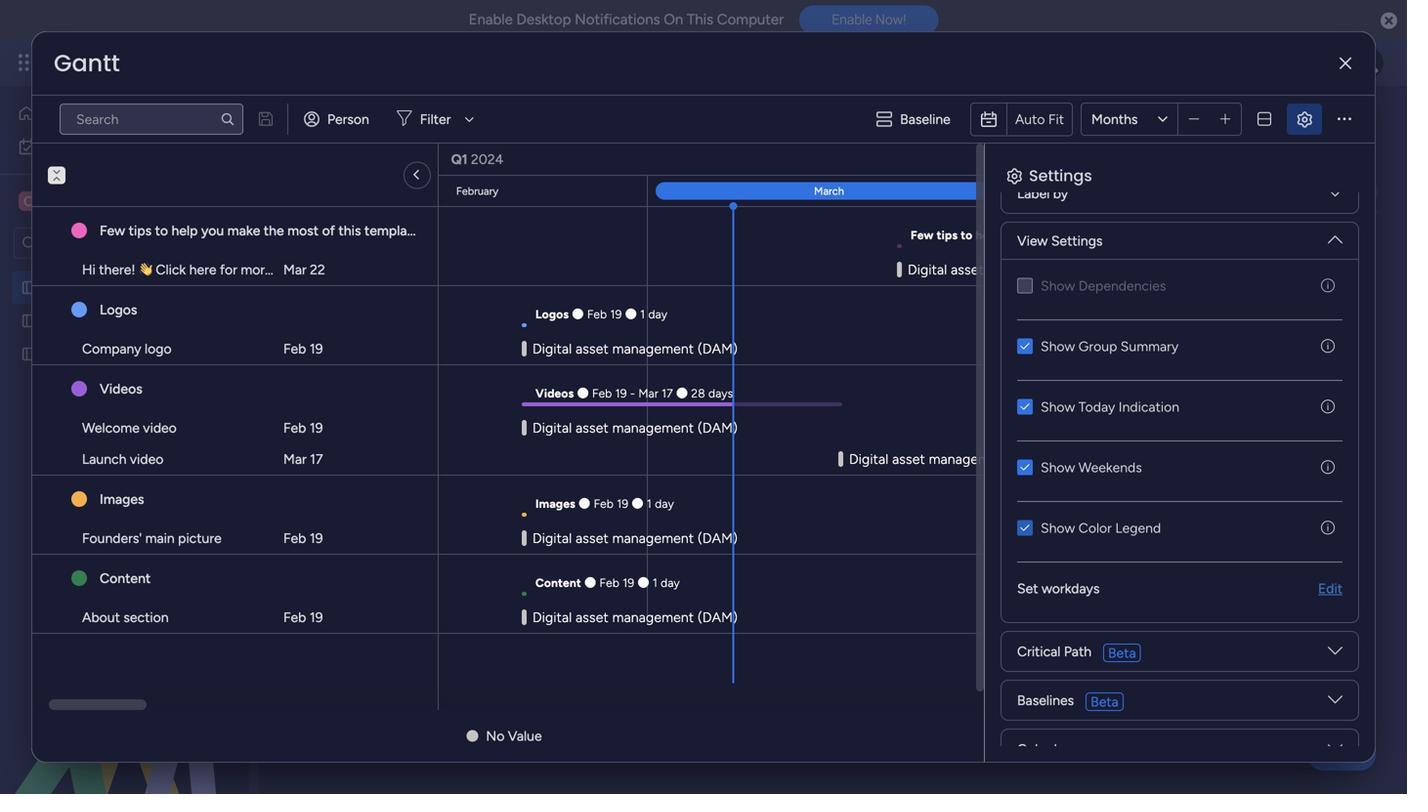 Task type: locate. For each thing, give the bounding box(es) containing it.
assets
[[109, 192, 154, 211]]

of
[[491, 148, 504, 165], [322, 222, 335, 239], [1112, 228, 1124, 242]]

dapulse dropdown down arrow image
[[1328, 693, 1343, 715]]

0 vertical spatial v2 info image
[[1322, 338, 1335, 355]]

workspace image
[[19, 191, 38, 212]]

1 vertical spatial day
[[655, 497, 674, 511]]

None search field
[[60, 104, 243, 135]]

desktop
[[517, 11, 571, 28]]

0 vertical spatial digital
[[297, 101, 395, 145]]

show up set workdays
[[1041, 520, 1076, 536]]

few
[[100, 222, 125, 239], [911, 228, 934, 242]]

show for show color legend
[[1041, 520, 1076, 536]]

1 horizontal spatial asset
[[336, 235, 368, 252]]

2 vertical spatial asset
[[88, 280, 121, 296]]

you up here
[[201, 222, 224, 239]]

day for images ● feb 19 ● 1 day
[[655, 497, 674, 511]]

the down integrate
[[1059, 228, 1078, 242]]

value
[[508, 728, 542, 745]]

asset up package
[[402, 101, 486, 145]]

day
[[649, 307, 668, 322], [655, 497, 674, 511], [661, 576, 680, 590]]

:) right angle down image
[[423, 222, 432, 239]]

management
[[493, 101, 708, 145], [124, 280, 205, 296]]

enable
[[469, 11, 513, 28], [832, 11, 872, 28]]

1 horizontal spatial more
[[336, 148, 368, 165]]

show left weekends
[[1041, 459, 1076, 476]]

2 vertical spatial day
[[661, 576, 680, 590]]

1 vertical spatial v2 info image
[[1322, 399, 1335, 415]]

1 horizontal spatial color
[[1079, 520, 1112, 536]]

view
[[840, 183, 871, 200], [1018, 233, 1048, 249]]

website homepage redesign
[[46, 346, 221, 363]]

about
[[82, 609, 120, 626]]

v2 info image
[[1322, 338, 1335, 355], [1322, 520, 1335, 537]]

1 v2 info image from the top
[[1322, 278, 1335, 294]]

to up click
[[155, 222, 168, 239]]

creative inside list box
[[46, 313, 98, 329]]

0 horizontal spatial to
[[155, 222, 168, 239]]

1 horizontal spatial to
[[961, 228, 973, 242]]

online docs button
[[692, 176, 795, 207]]

invite / 1
[[1279, 115, 1330, 131]]

workspace selection element
[[19, 190, 157, 213]]

founders' main picture
[[82, 530, 222, 547]]

angle right image
[[415, 167, 419, 184]]

2 vertical spatial mar
[[283, 451, 307, 468]]

beta for baselines
[[1091, 694, 1119, 711]]

digital asset management (dam)
[[297, 101, 815, 145], [46, 280, 248, 296]]

click
[[156, 261, 186, 278]]

0 horizontal spatial few
[[100, 222, 125, 239]]

1 show from the top
[[1041, 277, 1076, 294]]

few tips to help you make the most of this template :) down label by
[[911, 228, 1212, 242]]

summary
[[1121, 338, 1179, 355]]

enable now! button
[[800, 5, 939, 34]]

0 horizontal spatial most
[[288, 222, 319, 239]]

make up the for
[[227, 222, 260, 239]]

more right the learn
[[336, 148, 368, 165]]

1 horizontal spatial images
[[536, 497, 576, 511]]

3 show from the top
[[1041, 399, 1076, 415]]

filter
[[420, 111, 451, 128]]

0 vertical spatial mar
[[283, 261, 307, 278]]

video down welcome video
[[130, 451, 164, 468]]

asset down there!
[[88, 280, 121, 296]]

videos
[[100, 381, 142, 397], [536, 387, 574, 401]]

v2 info image for show color legend
[[1322, 520, 1335, 537]]

video up launch video
[[143, 420, 177, 436]]

1 vertical spatial (dam)
[[208, 280, 248, 296]]

new
[[304, 235, 333, 252]]

content for content
[[100, 570, 151, 587]]

my
[[45, 138, 64, 155]]

team
[[421, 183, 454, 200]]

creative for creative requests
[[46, 313, 98, 329]]

mar 22
[[283, 261, 325, 278]]

video
[[143, 420, 177, 436], [130, 451, 164, 468]]

feb 19
[[283, 341, 323, 357], [283, 420, 323, 436], [283, 530, 323, 547], [283, 609, 323, 626]]

beta right path
[[1109, 645, 1137, 662]]

no
[[486, 728, 505, 745]]

0 vertical spatial view
[[840, 183, 871, 200]]

show for show today indication
[[1041, 399, 1076, 415]]

3 v2 info image from the top
[[1322, 459, 1335, 476]]

0 vertical spatial video
[[143, 420, 177, 436]]

logo
[[145, 341, 172, 357]]

logos ● feb 19 ● 1 day
[[536, 307, 668, 322]]

0 horizontal spatial (dam)
[[208, 280, 248, 296]]

●
[[572, 307, 584, 322], [625, 307, 637, 322], [577, 387, 589, 401], [676, 387, 688, 401], [579, 497, 591, 511], [632, 497, 644, 511], [585, 576, 597, 590], [638, 576, 650, 590]]

website
[[46, 346, 96, 363]]

1 vertical spatial beta
[[1091, 694, 1119, 711]]

digital asset management (dam) up 'learn more about this package of templates here: https://youtu.be/9x6_kyyrn_e'
[[297, 101, 815, 145]]

1 horizontal spatial this
[[410, 148, 433, 165]]

show left group
[[1041, 338, 1076, 355]]

critical
[[1018, 644, 1061, 660]]

show down 'view settings'
[[1041, 277, 1076, 294]]

19
[[610, 307, 622, 322], [310, 341, 323, 357], [616, 387, 627, 401], [310, 420, 323, 436], [617, 497, 629, 511], [310, 530, 323, 547], [623, 576, 635, 590], [310, 609, 323, 626]]

1 horizontal spatial videos
[[536, 387, 574, 401]]

1 horizontal spatial logos
[[536, 307, 569, 322]]

this up angle right icon at top
[[410, 148, 433, 165]]

0 horizontal spatial few tips to help you make the most of this template :)
[[100, 222, 432, 239]]

0 horizontal spatial digital asset management (dam)
[[46, 280, 248, 296]]

1 v2 info image from the top
[[1322, 338, 1335, 355]]

creative inside the "workspace selection" element
[[45, 192, 106, 211]]

0 horizontal spatial asset
[[88, 280, 121, 296]]

5 show from the top
[[1041, 520, 1076, 536]]

(dam) up docs
[[715, 101, 815, 145]]

mar for mar 22
[[283, 261, 307, 278]]

by
[[1054, 185, 1069, 202], [1054, 741, 1069, 758]]

2 dapulse dropdown down arrow image from the top
[[1328, 225, 1343, 247]]

2 show from the top
[[1041, 338, 1076, 355]]

feb 19 for about section
[[283, 609, 323, 626]]

list box
[[0, 267, 249, 635]]

2 v2 info image from the top
[[1322, 399, 1335, 415]]

2 public board image from the top
[[21, 345, 39, 364]]

1 horizontal spatial enable
[[832, 11, 872, 28]]

1 enable from the left
[[469, 11, 513, 28]]

v2 info image
[[1322, 278, 1335, 294], [1322, 399, 1335, 415], [1322, 459, 1335, 476]]

1 vertical spatial asset
[[336, 235, 368, 252]]

home link
[[12, 98, 238, 129]]

0 horizontal spatial content
[[100, 570, 151, 587]]

of down integrate button in the top right of the page
[[1112, 228, 1124, 242]]

1 vertical spatial digital
[[46, 280, 85, 296]]

0 horizontal spatial more
[[241, 261, 272, 278]]

most down integrate
[[1081, 228, 1109, 242]]

day for content ● feb 19 ● 1 day
[[661, 576, 680, 590]]

dapulse dropdown down arrow image for label by
[[1328, 186, 1343, 208]]

:) down integrate button in the top right of the page
[[1203, 228, 1212, 242]]

0 horizontal spatial images
[[100, 491, 144, 508]]

1 vertical spatial mar
[[639, 387, 659, 401]]

hi there!   👋  click here for more information  →
[[82, 261, 364, 278]]

0 horizontal spatial :)
[[423, 222, 432, 239]]

1 vertical spatial by
[[1054, 741, 1069, 758]]

1 horizontal spatial (dam)
[[715, 101, 815, 145]]

public board image
[[21, 312, 39, 330], [21, 345, 39, 364]]

1 horizontal spatial content
[[536, 576, 582, 590]]

no value
[[486, 728, 542, 745]]

color down baselines
[[1018, 741, 1051, 758]]

2 enable from the left
[[832, 11, 872, 28]]

label
[[1018, 185, 1050, 202]]

1 vertical spatial settings
[[1052, 233, 1103, 249]]

list box containing digital asset management (dam)
[[0, 267, 249, 635]]

more right the for
[[241, 261, 272, 278]]

collaborative whiteboard online docs
[[544, 183, 780, 200]]

4 dapulse dropdown down arrow image from the top
[[1328, 742, 1343, 764]]

4 feb 19 from the top
[[283, 609, 323, 626]]

1 dapulse dropdown down arrow image from the top
[[1328, 186, 1343, 208]]

0 vertical spatial settings
[[1029, 165, 1093, 187]]

1 horizontal spatial 17
[[662, 387, 673, 401]]

0 vertical spatial by
[[1054, 185, 1069, 202]]

videos left -
[[536, 387, 574, 401]]

feb 19 for founders' main picture
[[283, 530, 323, 547]]

enable inside button
[[832, 11, 872, 28]]

creative down v2 collapse up 'icon'
[[45, 192, 106, 211]]

content down images ● feb 19 ● 1 day
[[536, 576, 582, 590]]

most up mar 22
[[288, 222, 319, 239]]

content
[[100, 570, 151, 587], [536, 576, 582, 590]]

settings down integrate
[[1052, 233, 1103, 249]]

color by
[[1018, 741, 1069, 758]]

view right files
[[840, 183, 871, 200]]

of up 22
[[322, 222, 335, 239]]

by right 'label'
[[1054, 185, 1069, 202]]

digital down hi
[[46, 280, 85, 296]]

integrate button
[[1028, 171, 1217, 212]]

view down 'label'
[[1018, 233, 1048, 249]]

path
[[1064, 644, 1092, 660]]

images down launch video
[[100, 491, 144, 508]]

search image
[[220, 111, 236, 127]]

1 for images ● feb 19 ● 1 day
[[647, 497, 652, 511]]

show for show dependencies
[[1041, 277, 1076, 294]]

2 horizontal spatial of
[[1112, 228, 1124, 242]]

0 horizontal spatial enable
[[469, 11, 513, 28]]

0 horizontal spatial tips
[[129, 222, 152, 239]]

weekends
[[1079, 459, 1142, 476]]

to left 'view settings'
[[961, 228, 973, 242]]

v2 info image for show group summary
[[1322, 338, 1335, 355]]

feb
[[587, 307, 607, 322], [283, 341, 306, 357], [592, 387, 612, 401], [283, 420, 306, 436], [594, 497, 614, 511], [283, 530, 306, 547], [600, 576, 620, 590], [283, 609, 306, 626]]

:)
[[423, 222, 432, 239], [1203, 228, 1212, 242]]

0 horizontal spatial videos
[[100, 381, 142, 397]]

3 feb 19 from the top
[[283, 530, 323, 547]]

public board image down public board icon
[[21, 312, 39, 330]]

1
[[1325, 115, 1330, 131], [640, 307, 645, 322], [647, 497, 652, 511], [653, 576, 658, 590]]

color left legend
[[1079, 520, 1112, 536]]

mar
[[283, 261, 307, 278], [639, 387, 659, 401], [283, 451, 307, 468]]

0 horizontal spatial logos
[[100, 302, 137, 318]]

days
[[709, 387, 734, 401]]

february
[[456, 185, 499, 198]]

1 horizontal spatial make
[[1026, 228, 1056, 242]]

enable left now!
[[832, 11, 872, 28]]

1 horizontal spatial few tips to help you make the most of this template :)
[[911, 228, 1212, 242]]

4 show from the top
[[1041, 459, 1076, 476]]

section
[[123, 609, 169, 626]]

this inside button
[[410, 148, 433, 165]]

activity
[[1150, 115, 1197, 131]]

0 horizontal spatial 17
[[310, 451, 323, 468]]

digital up the learn
[[297, 101, 395, 145]]

1 vertical spatial v2 info image
[[1322, 520, 1335, 537]]

0 vertical spatial creative
[[45, 192, 106, 211]]

of inside button
[[491, 148, 504, 165]]

0 horizontal spatial you
[[201, 222, 224, 239]]

help up click
[[172, 222, 198, 239]]

option
[[0, 270, 249, 274]]

enable left desktop
[[469, 11, 513, 28]]

home option
[[12, 98, 238, 129]]

dapulse dropdown down arrow image
[[1328, 186, 1343, 208], [1328, 225, 1343, 247], [1328, 644, 1343, 666], [1328, 742, 1343, 764]]

1 right /
[[1325, 115, 1330, 131]]

0 vertical spatial (dam)
[[715, 101, 815, 145]]

beta down path
[[1091, 694, 1119, 711]]

digital inside list box
[[46, 280, 85, 296]]

0 vertical spatial public board image
[[21, 312, 39, 330]]

files view button
[[795, 176, 886, 207]]

few tips to help you make the most of this template :)
[[100, 222, 432, 239], [911, 228, 1212, 242]]

settings down fit
[[1029, 165, 1093, 187]]

1 horizontal spatial :)
[[1203, 228, 1212, 242]]

2 feb 19 from the top
[[283, 420, 323, 436]]

1 horizontal spatial view
[[1018, 233, 1048, 249]]

dapulse dropdown down arrow image for color by
[[1328, 742, 1343, 764]]

filter board by person image
[[636, 234, 667, 253]]

0 vertical spatial digital asset management (dam)
[[297, 101, 815, 145]]

v2 collapse down image
[[48, 160, 65, 173]]

1 horizontal spatial help
[[976, 228, 1000, 242]]

0 vertical spatial more
[[336, 148, 368, 165]]

0 horizontal spatial view
[[840, 183, 871, 200]]

0 horizontal spatial color
[[1018, 741, 1051, 758]]

creative assets
[[45, 192, 154, 211]]

this right new
[[339, 222, 361, 239]]

monday button
[[51, 37, 312, 88]]

beta for critical path
[[1109, 645, 1137, 662]]

information
[[276, 261, 347, 278]]

of right package
[[491, 148, 504, 165]]

you down 'label'
[[1003, 228, 1023, 242]]

2 horizontal spatial asset
[[402, 101, 486, 145]]

on
[[664, 11, 684, 28]]

0 vertical spatial 17
[[662, 387, 673, 401]]

the
[[264, 222, 284, 239], [1059, 228, 1078, 242]]

digital asset management (dam) down the 👋
[[46, 280, 248, 296]]

(dam) down the for
[[208, 280, 248, 296]]

1 vertical spatial video
[[130, 451, 164, 468]]

22
[[310, 261, 325, 278]]

the left new
[[264, 222, 284, 239]]

few tips to help you make the most of this template :) up the for
[[100, 222, 432, 239]]

1 horizontal spatial digital asset management (dam)
[[297, 101, 815, 145]]

0 vertical spatial beta
[[1109, 645, 1137, 662]]

videos ● feb 19 - mar 17 ● 28 days
[[536, 387, 734, 401]]

1 horizontal spatial the
[[1059, 228, 1078, 242]]

1 horizontal spatial of
[[491, 148, 504, 165]]

1 vertical spatial management
[[124, 280, 205, 296]]

here
[[189, 261, 216, 278]]

asset up →
[[336, 235, 368, 252]]

1 vertical spatial 17
[[310, 451, 323, 468]]

for
[[220, 261, 237, 278]]

3 dapulse dropdown down arrow image from the top
[[1328, 644, 1343, 666]]

picture
[[178, 530, 222, 547]]

1 vertical spatial creative
[[46, 313, 98, 329]]

1 horizontal spatial digital
[[297, 101, 395, 145]]

1 down product at top left
[[640, 307, 645, 322]]

workload
[[457, 183, 515, 200]]

0 horizontal spatial digital
[[46, 280, 85, 296]]

0 vertical spatial management
[[493, 101, 708, 145]]

this down integrate button in the top right of the page
[[1126, 228, 1147, 242]]

q1 2024
[[451, 151, 504, 168]]

dapulse x slim image
[[1340, 56, 1352, 71]]

settings
[[1029, 165, 1093, 187], [1052, 233, 1103, 249]]

feb 19 for company logo
[[283, 341, 323, 357]]

invite / 1 button
[[1242, 108, 1339, 139]]

beta
[[1109, 645, 1137, 662], [1091, 694, 1119, 711]]

show left today
[[1041, 399, 1076, 415]]

management down click
[[124, 280, 205, 296]]

day for logos ● feb 19 ● 1 day
[[649, 307, 668, 322]]

0 horizontal spatial management
[[124, 280, 205, 296]]

creative for creative assets
[[45, 192, 106, 211]]

content ● feb 19 ● 1 day
[[536, 576, 680, 590]]

1 up content ● feb 19 ● 1 day
[[647, 497, 652, 511]]

show for show group summary
[[1041, 338, 1076, 355]]

0 vertical spatial v2 info image
[[1322, 278, 1335, 294]]

management up here:
[[493, 101, 708, 145]]

1 vertical spatial public board image
[[21, 345, 39, 364]]

1 feb 19 from the top
[[283, 341, 323, 357]]

arrow down image
[[458, 108, 481, 131]]

2 vertical spatial v2 info image
[[1322, 459, 1335, 476]]

add view image
[[897, 185, 905, 199]]

v2 collapse up image
[[48, 174, 65, 186]]

view inside files view button
[[840, 183, 871, 200]]

product
[[613, 271, 654, 285]]

make down label by
[[1026, 228, 1056, 242]]

content for content ● feb 19 ● 1 day
[[536, 576, 582, 590]]

1 public board image from the top
[[21, 312, 39, 330]]

help left 'view settings'
[[976, 228, 1000, 242]]

videos down homepage
[[100, 381, 142, 397]]

images up content ● feb 19 ● 1 day
[[536, 497, 576, 511]]

0 vertical spatial day
[[649, 307, 668, 322]]

v2 plus image
[[1221, 112, 1231, 126]]

content up about section
[[100, 570, 151, 587]]

2 v2 info image from the top
[[1322, 520, 1335, 537]]

0 horizontal spatial the
[[264, 222, 284, 239]]

1 vertical spatial digital asset management (dam)
[[46, 280, 248, 296]]

2 horizontal spatial this
[[1126, 228, 1147, 242]]

1 down images ● feb 19 ● 1 day
[[653, 576, 658, 590]]

public board image left website
[[21, 345, 39, 364]]

creative up website
[[46, 313, 98, 329]]

launch
[[82, 451, 127, 468]]

by down baselines
[[1054, 741, 1069, 758]]

enable desktop notifications on this computer
[[469, 11, 784, 28]]

1 horizontal spatial most
[[1081, 228, 1109, 242]]

collapse board header image
[[1358, 184, 1373, 199]]

most
[[288, 222, 319, 239], [1081, 228, 1109, 242]]



Task type: vqa. For each thing, say whether or not it's contained in the screenshot.
the left 17
yes



Task type: describe. For each thing, give the bounding box(es) containing it.
there!
[[99, 261, 135, 278]]

about
[[371, 148, 407, 165]]

show today indication
[[1041, 399, 1180, 415]]

mar for mar 17
[[283, 451, 307, 468]]

home
[[43, 105, 80, 122]]

1 horizontal spatial you
[[1003, 228, 1023, 242]]

28
[[692, 387, 706, 401]]

new asset
[[304, 235, 368, 252]]

v2 split view image
[[1258, 112, 1272, 126]]

help button
[[1308, 739, 1376, 771]]

dependencies
[[1079, 277, 1167, 294]]

0 vertical spatial asset
[[402, 101, 486, 145]]

homepage
[[100, 346, 165, 363]]

team workload button
[[406, 176, 529, 207]]

auto
[[1015, 111, 1045, 127]]

filter button
[[389, 104, 481, 135]]

asset inside new asset button
[[336, 235, 368, 252]]

my work link
[[12, 131, 238, 162]]

video for welcome video
[[143, 420, 177, 436]]

founders'
[[82, 530, 142, 547]]

set
[[1018, 581, 1039, 597]]

by for label by
[[1054, 185, 1069, 202]]

baseline button
[[869, 104, 963, 135]]

enable now!
[[832, 11, 907, 28]]

enable for enable now!
[[832, 11, 872, 28]]

baselines
[[1018, 693, 1074, 709]]

files
[[810, 183, 837, 200]]

launch video
[[82, 451, 164, 468]]

learn more about this package of templates here: https://youtu.be/9x6_kyyrn_e
[[299, 148, 794, 165]]

asset inside list box
[[88, 280, 121, 296]]

1 vertical spatial more
[[241, 261, 272, 278]]

help
[[1325, 745, 1360, 765]]

more dots image
[[1338, 112, 1352, 126]]

show group summary
[[1041, 338, 1179, 355]]

1 horizontal spatial management
[[493, 101, 708, 145]]

1 for content ● feb 19 ● 1 day
[[653, 576, 658, 590]]

1 horizontal spatial few
[[911, 228, 934, 242]]

Search in workspace field
[[41, 232, 163, 255]]

gantt
[[54, 47, 120, 80]]

online
[[706, 183, 746, 200]]

company
[[82, 341, 141, 357]]

critical path
[[1018, 644, 1092, 660]]

0 horizontal spatial template
[[365, 222, 420, 239]]

activity button
[[1142, 108, 1235, 139]]

logos for logos
[[100, 302, 137, 318]]

-
[[630, 387, 636, 401]]

view settings
[[1018, 233, 1103, 249]]

welcome
[[82, 420, 140, 436]]

select product image
[[18, 53, 37, 72]]

show weekends
[[1041, 459, 1142, 476]]

person button
[[296, 104, 381, 135]]

images ● feb 19 ● 1 day
[[536, 497, 674, 511]]

0 horizontal spatial of
[[322, 222, 335, 239]]

this
[[687, 11, 714, 28]]

enable for enable desktop notifications on this computer
[[469, 11, 513, 28]]

empty
[[763, 271, 797, 285]]

redesign
[[168, 346, 221, 363]]

1 for logos ● feb 19 ● 1 day
[[640, 307, 645, 322]]

dapulse dropdown down arrow image for critical path
[[1328, 644, 1343, 666]]

welcome video
[[82, 420, 177, 436]]

v2 info image for show weekends
[[1322, 459, 1335, 476]]

lottie animation element
[[0, 597, 249, 795]]

Filter dashboard by text search field
[[60, 104, 243, 135]]

label by
[[1018, 185, 1069, 202]]

management inside list box
[[124, 280, 205, 296]]

main
[[145, 530, 175, 547]]

learn more about this package of templates here: https://youtu.be/9x6_kyyrn_e button
[[296, 145, 865, 168]]

learn
[[299, 148, 333, 165]]

whiteboard
[[628, 183, 701, 200]]

1 vertical spatial color
[[1018, 741, 1051, 758]]

computer
[[717, 11, 784, 28]]

set workdays
[[1018, 581, 1100, 597]]

march
[[814, 185, 844, 198]]

team workload
[[421, 183, 515, 200]]

dapulse dropdown down arrow image for view settings
[[1328, 225, 1343, 247]]

0 horizontal spatial this
[[339, 222, 361, 239]]

lottie animation image
[[0, 597, 249, 795]]

add to favorites image
[[862, 113, 882, 132]]

john smith image
[[1353, 47, 1384, 78]]

creative requests
[[46, 313, 154, 329]]

company logo
[[82, 341, 172, 357]]

c
[[23, 193, 33, 210]]

fit
[[1049, 111, 1065, 127]]

by for color by
[[1054, 741, 1069, 758]]

0 horizontal spatial make
[[227, 222, 260, 239]]

video for launch video
[[130, 451, 164, 468]]

package
[[436, 148, 488, 165]]

legend
[[1116, 520, 1161, 536]]

Digital asset management (DAM) field
[[292, 101, 820, 145]]

show dependencies
[[1041, 277, 1167, 294]]

angle down image
[[386, 236, 395, 251]]

👋
[[139, 261, 152, 278]]

videos for videos
[[100, 381, 142, 397]]

https://youtu.be/9x6_kyyrn_e
[[606, 148, 794, 165]]

logos for logos ● feb 19 ● 1 day
[[536, 307, 569, 322]]

feb 19 for welcome video
[[283, 420, 323, 436]]

months
[[1092, 111, 1138, 128]]

requests
[[101, 313, 154, 329]]

videos for videos ● feb 19 - mar 17 ● 28 days
[[536, 387, 574, 401]]

(dam) inside list box
[[208, 280, 248, 296]]

more inside learn more about this package of templates here: https://youtu.be/9x6_kyyrn_e button
[[336, 148, 368, 165]]

digital asset management (dam) inside list box
[[46, 280, 248, 296]]

Gantt field
[[49, 47, 125, 80]]

1 vertical spatial view
[[1018, 233, 1048, 249]]

marketing
[[688, 271, 740, 285]]

1 inside button
[[1325, 115, 1330, 131]]

public board image
[[21, 279, 39, 297]]

2024
[[471, 151, 504, 168]]

dapulse close image
[[1381, 11, 1398, 31]]

today
[[1079, 399, 1116, 415]]

images for images
[[100, 491, 144, 508]]

0 vertical spatial color
[[1079, 520, 1112, 536]]

baseline
[[900, 111, 951, 128]]

public board image for creative requests
[[21, 312, 39, 330]]

show for show weekends
[[1041, 459, 1076, 476]]

v2 info image for show today indication
[[1322, 399, 1335, 415]]

1 horizontal spatial template
[[1150, 228, 1200, 242]]

integrate
[[1062, 183, 1118, 200]]

images for images ● feb 19 ● 1 day
[[536, 497, 576, 511]]

hi
[[82, 261, 96, 278]]

here:
[[572, 148, 603, 165]]

public board image for website homepage redesign
[[21, 345, 39, 364]]

1 horizontal spatial tips
[[937, 228, 958, 242]]

my work option
[[12, 131, 238, 162]]

→
[[350, 261, 364, 278]]

my work
[[45, 138, 97, 155]]

v2 info image for show dependencies
[[1322, 278, 1335, 294]]

v2 minus image
[[1189, 112, 1200, 126]]

0 horizontal spatial help
[[172, 222, 198, 239]]

auto fit button
[[1008, 103, 1072, 135]]



